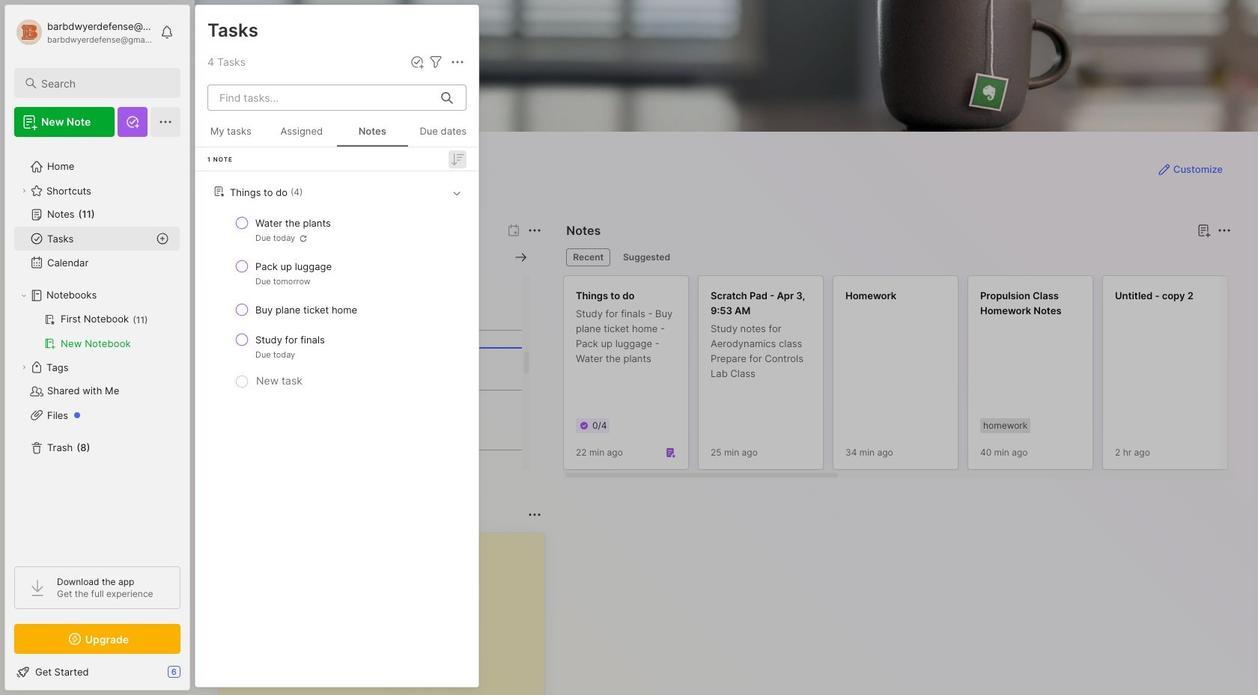 Task type: vqa. For each thing, say whether or not it's contained in the screenshot.
second tab from the left
yes



Task type: describe. For each thing, give the bounding box(es) containing it.
pack up luggage 2 cell
[[255, 259, 332, 274]]

water the plants 1 cell
[[255, 216, 331, 231]]

new task image
[[410, 55, 425, 70]]

1 horizontal spatial row group
[[564, 276, 1258, 479]]

Help and Learning task checklist field
[[5, 661, 190, 685]]

Sort options field
[[449, 150, 467, 168]]

3 row from the top
[[201, 297, 473, 324]]

1 row from the top
[[201, 210, 473, 250]]

group inside "tree"
[[14, 308, 180, 356]]

none search field inside main element
[[41, 74, 167, 92]]

buy plane ticket home 3 cell
[[255, 303, 357, 318]]

Search text field
[[41, 76, 167, 91]]

2 row from the top
[[201, 253, 473, 294]]

More actions and view options field
[[445, 53, 467, 71]]

click to collapse image
[[189, 668, 200, 686]]

0 horizontal spatial row group
[[196, 178, 479, 393]]

more actions and view options image
[[449, 53, 467, 71]]

Find tasks… text field
[[210, 85, 432, 110]]

Account field
[[14, 17, 153, 47]]



Task type: locate. For each thing, give the bounding box(es) containing it.
group
[[14, 308, 180, 356]]

1 horizontal spatial tab
[[617, 249, 677, 267]]

row down buy plane ticket home 3 cell
[[201, 327, 473, 367]]

filter tasks image
[[427, 53, 445, 71]]

tab
[[567, 249, 611, 267], [617, 249, 677, 267]]

None search field
[[41, 74, 167, 92]]

4 row from the top
[[201, 327, 473, 367]]

main element
[[0, 0, 195, 696]]

tab list
[[567, 249, 1229, 267]]

expand tags image
[[19, 363, 28, 372]]

row group
[[196, 178, 479, 393], [564, 276, 1258, 479]]

2 tab from the left
[[617, 249, 677, 267]]

expand notebooks image
[[19, 291, 28, 300]]

row up study for finals 4 "cell"
[[201, 297, 473, 324]]

Start writing… text field
[[231, 534, 544, 696]]

row
[[201, 210, 473, 250], [201, 253, 473, 294], [201, 297, 473, 324], [201, 327, 473, 367]]

study for finals 4 cell
[[255, 333, 325, 348]]

collapse qa-tasks_sections_bynote_0 image
[[449, 185, 464, 200]]

1 tab from the left
[[567, 249, 611, 267]]

row up buy plane ticket home 3 cell
[[201, 253, 473, 294]]

tree
[[5, 146, 190, 554]]

row up pack up luggage 2 cell
[[201, 210, 473, 250]]

0 horizontal spatial tab
[[567, 249, 611, 267]]

tree inside main element
[[5, 146, 190, 554]]

Filter tasks field
[[427, 53, 445, 71]]



